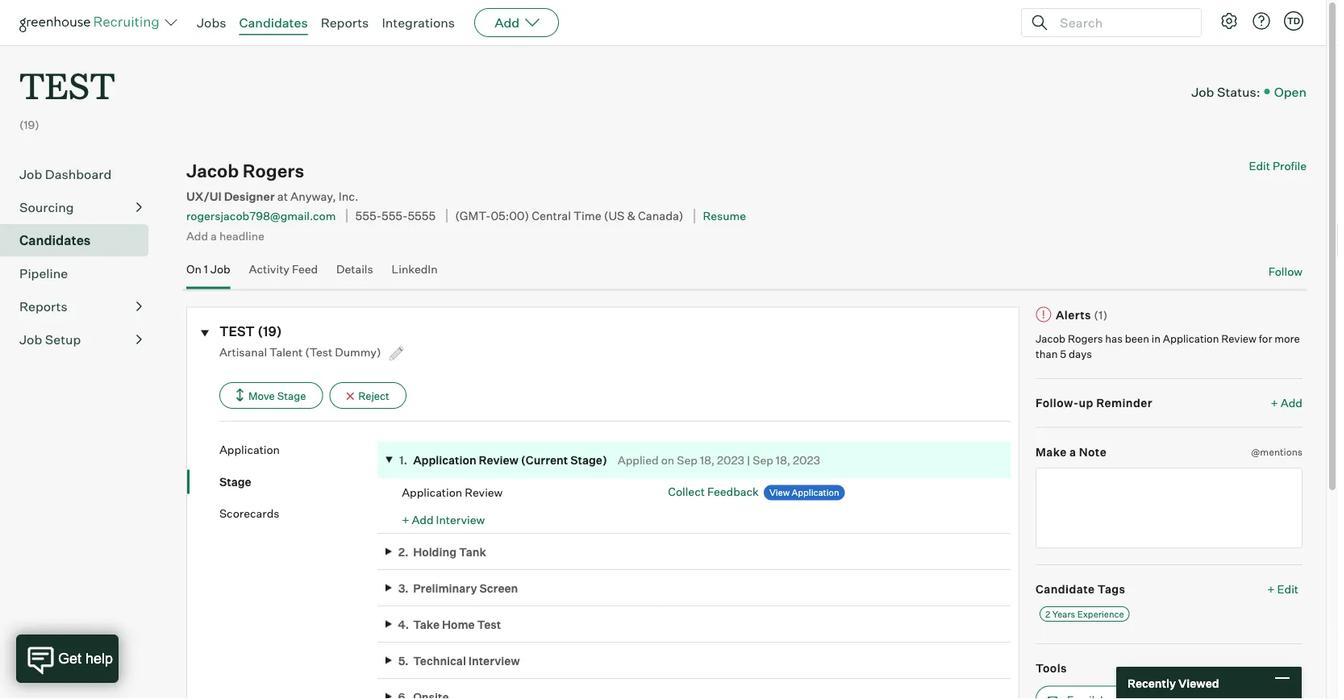 Task type: locate. For each thing, give the bounding box(es) containing it.
0 vertical spatial test
[[19, 61, 115, 109]]

candidates
[[239, 15, 308, 31], [19, 233, 91, 249]]

1 horizontal spatial sep
[[753, 453, 774, 468]]

stage up scorecards
[[219, 475, 252, 489]]

1 vertical spatial candidates
[[19, 233, 91, 249]]

+ for + add
[[1271, 396, 1279, 410]]

(gmt-05:00) central time (us & canada)
[[455, 209, 684, 223]]

td
[[1288, 15, 1301, 26]]

18,
[[700, 453, 715, 468], [776, 453, 791, 468]]

application right in
[[1163, 332, 1220, 345]]

at
[[277, 189, 288, 204]]

0 vertical spatial reports
[[321, 15, 369, 31]]

canada)
[[638, 209, 684, 223]]

take
[[413, 618, 440, 632]]

555- down inc.
[[355, 209, 382, 223]]

years
[[1053, 609, 1076, 620]]

1 horizontal spatial candidates link
[[239, 15, 308, 31]]

0 vertical spatial reports link
[[321, 15, 369, 31]]

0 vertical spatial rogers
[[243, 160, 304, 182]]

+ add
[[1271, 396, 1303, 410]]

0 horizontal spatial 18,
[[700, 453, 715, 468]]

0 horizontal spatial stage
[[219, 475, 252, 489]]

note
[[1079, 445, 1107, 459]]

reports
[[321, 15, 369, 31], [19, 299, 68, 315]]

0 vertical spatial (19)
[[19, 118, 39, 132]]

(19) down the test link
[[19, 118, 39, 132]]

1 vertical spatial a
[[1070, 445, 1077, 459]]

candidates link up pipeline link
[[19, 231, 142, 250]]

4.
[[398, 618, 409, 632]]

1 vertical spatial jacob
[[1036, 332, 1066, 345]]

alerts
[[1056, 308, 1092, 322]]

reports link left integrations
[[321, 15, 369, 31]]

recently viewed
[[1128, 676, 1220, 691]]

add inside popup button
[[495, 15, 520, 31]]

open
[[1275, 83, 1307, 100]]

(current
[[521, 453, 568, 468]]

(19) up talent
[[258, 324, 282, 340]]

feedback
[[708, 485, 759, 499]]

jacob inside jacob rogers ux/ui designer at anyway, inc.
[[186, 160, 239, 182]]

None text field
[[1036, 468, 1303, 549]]

+ add link
[[1271, 395, 1303, 411]]

0 horizontal spatial sep
[[677, 453, 698, 468]]

review left (current
[[479, 453, 519, 468]]

preliminary
[[413, 581, 477, 595]]

2023 left |
[[717, 453, 745, 468]]

home
[[442, 618, 475, 632]]

rogers
[[243, 160, 304, 182], [1068, 332, 1103, 345]]

test
[[19, 61, 115, 109], [219, 324, 255, 340]]

rogers inside jacob rogers has been in application review for more than 5 days
[[1068, 332, 1103, 345]]

0 vertical spatial edit
[[1249, 159, 1271, 173]]

details
[[337, 262, 373, 276]]

2
[[1046, 609, 1051, 620]]

2 vertical spatial review
[[465, 485, 503, 500]]

job setup link
[[19, 330, 142, 350]]

1 555- from the left
[[355, 209, 382, 223]]

candidates right jobs link
[[239, 15, 308, 31]]

+ add interview link
[[402, 513, 485, 527]]

review left 'for'
[[1222, 332, 1257, 345]]

recently
[[1128, 676, 1177, 691]]

a left note
[[1070, 445, 1077, 459]]

0 vertical spatial stage
[[277, 389, 306, 402]]

a left headline
[[211, 229, 217, 243]]

applied on  sep 18, 2023 | sep 18, 2023
[[618, 453, 821, 468]]

1 horizontal spatial 2023
[[793, 453, 821, 468]]

0 vertical spatial a
[[211, 229, 217, 243]]

candidates down sourcing
[[19, 233, 91, 249]]

jacob inside jacob rogers has been in application review for more than 5 days
[[1036, 332, 1066, 345]]

0 vertical spatial candidates
[[239, 15, 308, 31]]

1. application review (current stage)
[[399, 453, 607, 468]]

1 horizontal spatial a
[[1070, 445, 1077, 459]]

+
[[1271, 396, 1279, 410], [402, 513, 409, 527], [1268, 583, 1275, 597]]

sep right on
[[677, 453, 698, 468]]

0 vertical spatial review
[[1222, 332, 1257, 345]]

test link
[[19, 45, 115, 112]]

application review
[[402, 485, 503, 500]]

0 horizontal spatial test
[[19, 61, 115, 109]]

review down 1. application review (current stage)
[[465, 485, 503, 500]]

job for job status:
[[1192, 83, 1215, 100]]

1 vertical spatial +
[[402, 513, 409, 527]]

application
[[1163, 332, 1220, 345], [219, 443, 280, 457], [413, 453, 477, 468], [402, 485, 463, 500], [792, 487, 840, 498]]

tags
[[1098, 583, 1126, 597]]

1 horizontal spatial stage
[[277, 389, 306, 402]]

reminder
[[1097, 396, 1153, 410]]

0 horizontal spatial edit
[[1249, 159, 1271, 173]]

test up artisanal
[[219, 324, 255, 340]]

rogers up days at right
[[1068, 332, 1103, 345]]

1 vertical spatial interview
[[469, 654, 520, 668]]

18, up collect feedback link
[[700, 453, 715, 468]]

linkedin link
[[392, 262, 438, 286]]

collect feedback link
[[668, 485, 759, 499]]

job left status:
[[1192, 83, 1215, 100]]

interview down application review
[[436, 513, 485, 527]]

1 vertical spatial review
[[479, 453, 519, 468]]

add
[[495, 15, 520, 31], [186, 229, 208, 243], [1281, 396, 1303, 410], [412, 513, 434, 527]]

reports link down pipeline link
[[19, 297, 142, 316]]

0 vertical spatial candidates link
[[239, 15, 308, 31]]

linkedin
[[392, 262, 438, 276]]

1 horizontal spatial reports
[[321, 15, 369, 31]]

move stage button
[[219, 383, 323, 409]]

3. preliminary screen
[[398, 581, 518, 595]]

1 vertical spatial (19)
[[258, 324, 282, 340]]

test for test (19)
[[219, 324, 255, 340]]

1 vertical spatial candidates link
[[19, 231, 142, 250]]

0 horizontal spatial rogers
[[243, 160, 304, 182]]

1 horizontal spatial test
[[219, 324, 255, 340]]

up
[[1079, 396, 1094, 410]]

talent
[[270, 345, 303, 359]]

activity
[[249, 262, 290, 276]]

1 vertical spatial reports
[[19, 299, 68, 315]]

1 vertical spatial test
[[219, 324, 255, 340]]

make a note
[[1036, 445, 1107, 459]]

rogers inside jacob rogers ux/ui designer at anyway, inc.
[[243, 160, 304, 182]]

jacob rogers has been in application review for more than 5 days
[[1036, 332, 1301, 361]]

0 vertical spatial jacob
[[186, 160, 239, 182]]

dashboard
[[45, 166, 112, 183]]

edit profile
[[1249, 159, 1307, 173]]

stage right move at the bottom left
[[277, 389, 306, 402]]

0 horizontal spatial jacob
[[186, 160, 239, 182]]

integrations link
[[382, 15, 455, 31]]

2 18, from the left
[[776, 453, 791, 468]]

interview down "test"
[[469, 654, 520, 668]]

1 horizontal spatial 18,
[[776, 453, 791, 468]]

1 horizontal spatial edit
[[1278, 583, 1299, 597]]

(1)
[[1094, 308, 1108, 322]]

a for add
[[211, 229, 217, 243]]

0 horizontal spatial 2023
[[717, 453, 745, 468]]

a for make
[[1070, 445, 1077, 459]]

+ for + add interview
[[402, 513, 409, 527]]

+ for + edit
[[1268, 583, 1275, 597]]

job
[[1192, 83, 1215, 100], [19, 166, 42, 183], [211, 262, 231, 276], [19, 332, 42, 348]]

reports down pipeline
[[19, 299, 68, 315]]

jacob for jacob rogers ux/ui designer at anyway, inc.
[[186, 160, 239, 182]]

job inside job setup "link"
[[19, 332, 42, 348]]

job dashboard link
[[19, 165, 142, 184]]

(19)
[[19, 118, 39, 132], [258, 324, 282, 340]]

+ inside + add link
[[1271, 396, 1279, 410]]

2023 up the view application
[[793, 453, 821, 468]]

+ inside + edit link
[[1268, 583, 1275, 597]]

job inside job dashboard 'link'
[[19, 166, 42, 183]]

555- up linkedin
[[382, 209, 408, 223]]

2 vertical spatial +
[[1268, 583, 1275, 597]]

0 vertical spatial +
[[1271, 396, 1279, 410]]

rogers up at
[[243, 160, 304, 182]]

2 555- from the left
[[382, 209, 408, 223]]

inc.
[[339, 189, 358, 204]]

1 horizontal spatial rogers
[[1068, 332, 1103, 345]]

job left setup
[[19, 332, 42, 348]]

sep
[[677, 453, 698, 468], [753, 453, 774, 468]]

1 vertical spatial rogers
[[1068, 332, 1103, 345]]

job for job dashboard
[[19, 166, 42, 183]]

job right 1
[[211, 262, 231, 276]]

18, up view
[[776, 453, 791, 468]]

jacob up than
[[1036, 332, 1066, 345]]

sep right |
[[753, 453, 774, 468]]

(test
[[305, 345, 333, 359]]

interview for 5. technical interview
[[469, 654, 520, 668]]

candidates link right jobs link
[[239, 15, 308, 31]]

0 horizontal spatial a
[[211, 229, 217, 243]]

reports left integrations
[[321, 15, 369, 31]]

test down greenhouse recruiting image
[[19, 61, 115, 109]]

artisanal talent (test dummy)
[[219, 345, 384, 359]]

been
[[1125, 332, 1150, 345]]

1 horizontal spatial jacob
[[1036, 332, 1066, 345]]

2 sep from the left
[[753, 453, 774, 468]]

5
[[1061, 348, 1067, 361]]

1
[[204, 262, 208, 276]]

job up sourcing
[[19, 166, 42, 183]]

0 vertical spatial interview
[[436, 513, 485, 527]]

|
[[747, 453, 751, 468]]

reports link
[[321, 15, 369, 31], [19, 297, 142, 316]]

1 vertical spatial edit
[[1278, 583, 1299, 597]]

jacob up ux/ui
[[186, 160, 239, 182]]

0 horizontal spatial reports link
[[19, 297, 142, 316]]

0 horizontal spatial (19)
[[19, 118, 39, 132]]

candidates link
[[239, 15, 308, 31], [19, 231, 142, 250]]

@mentions
[[1252, 446, 1303, 458]]

job for job setup
[[19, 332, 42, 348]]

pipeline
[[19, 266, 68, 282]]

more
[[1275, 332, 1301, 345]]



Task type: vqa. For each thing, say whether or not it's contained in the screenshot.
Essential
no



Task type: describe. For each thing, give the bounding box(es) containing it.
application up the + add interview
[[402, 485, 463, 500]]

artisanal
[[219, 345, 267, 359]]

stage inside button
[[277, 389, 306, 402]]

status:
[[1218, 83, 1261, 100]]

test for test
[[19, 61, 115, 109]]

viewed
[[1179, 676, 1220, 691]]

+ edit link
[[1264, 579, 1303, 601]]

follow
[[1269, 265, 1303, 279]]

edit profile link
[[1249, 159, 1307, 173]]

application inside jacob rogers has been in application review for more than 5 days
[[1163, 332, 1220, 345]]

for
[[1259, 332, 1273, 345]]

5. technical interview
[[398, 654, 520, 668]]

1 horizontal spatial candidates
[[239, 15, 308, 31]]

4. take home test
[[398, 618, 501, 632]]

experience
[[1078, 609, 1125, 620]]

time
[[574, 209, 602, 223]]

jacob for jacob rogers has been in application review for more than 5 days
[[1036, 332, 1066, 345]]

on 1 job link
[[186, 262, 231, 286]]

1 sep from the left
[[677, 453, 698, 468]]

has
[[1106, 332, 1123, 345]]

move
[[248, 389, 275, 402]]

3.
[[398, 581, 409, 595]]

headline
[[219, 229, 265, 243]]

rogersjacob798@gmail.com
[[186, 209, 336, 223]]

follow link
[[1269, 264, 1303, 280]]

holding
[[413, 545, 457, 559]]

job inside on 1 job link
[[211, 262, 231, 276]]

1 vertical spatial stage
[[219, 475, 252, 489]]

1.
[[399, 453, 408, 468]]

on
[[186, 262, 202, 276]]

application right view
[[792, 487, 840, 498]]

2. holding tank
[[398, 545, 486, 559]]

job dashboard
[[19, 166, 112, 183]]

details link
[[337, 262, 373, 286]]

configure image
[[1220, 11, 1239, 31]]

rogers for jacob rogers has been in application review for more than 5 days
[[1068, 332, 1103, 345]]

add button
[[475, 8, 559, 37]]

td button
[[1281, 8, 1307, 34]]

1 vertical spatial reports link
[[19, 297, 142, 316]]

view application
[[770, 487, 840, 498]]

2.
[[398, 545, 409, 559]]

applied
[[618, 453, 659, 468]]

add a headline
[[186, 229, 265, 243]]

(gmt-
[[455, 209, 491, 223]]

resume
[[703, 209, 746, 223]]

application down move at the bottom left
[[219, 443, 280, 457]]

scorecards
[[219, 507, 280, 521]]

1 horizontal spatial reports link
[[321, 15, 369, 31]]

profile
[[1273, 159, 1307, 173]]

days
[[1069, 348, 1093, 361]]

0 horizontal spatial candidates
[[19, 233, 91, 249]]

rogers for jacob rogers ux/ui designer at anyway, inc.
[[243, 160, 304, 182]]

candidate
[[1036, 583, 1095, 597]]

interview for + add interview
[[436, 513, 485, 527]]

review inside jacob rogers has been in application review for more than 5 days
[[1222, 332, 1257, 345]]

jacob rogers ux/ui designer at anyway, inc.
[[186, 160, 358, 204]]

than
[[1036, 348, 1058, 361]]

candidate tags
[[1036, 583, 1126, 597]]

05:00)
[[491, 209, 529, 223]]

sourcing
[[19, 199, 74, 216]]

jobs link
[[197, 15, 226, 31]]

rogersjacob798@gmail.com link
[[186, 209, 336, 223]]

view
[[770, 487, 790, 498]]

test (19)
[[219, 324, 282, 340]]

on
[[661, 453, 675, 468]]

follow-up reminder
[[1036, 396, 1153, 410]]

0 horizontal spatial candidates link
[[19, 231, 142, 250]]

pipeline link
[[19, 264, 142, 283]]

collect
[[668, 485, 705, 499]]

555-555-5555
[[355, 209, 436, 223]]

job status:
[[1192, 83, 1261, 100]]

job setup
[[19, 332, 81, 348]]

@mentions link
[[1252, 444, 1303, 460]]

designer
[[224, 189, 275, 204]]

reject button
[[329, 383, 407, 409]]

technical
[[413, 654, 466, 668]]

on 1 job
[[186, 262, 231, 276]]

view application link
[[764, 485, 845, 501]]

move stage
[[248, 389, 306, 402]]

sourcing link
[[19, 198, 142, 217]]

in
[[1152, 332, 1161, 345]]

make
[[1036, 445, 1067, 459]]

feed
[[292, 262, 318, 276]]

application up application review
[[413, 453, 477, 468]]

0 horizontal spatial reports
[[19, 299, 68, 315]]

screen
[[480, 581, 518, 595]]

(us
[[604, 209, 625, 223]]

1 2023 from the left
[[717, 453, 745, 468]]

integrations
[[382, 15, 455, 31]]

tools
[[1036, 662, 1068, 676]]

application link
[[219, 442, 378, 458]]

2 2023 from the left
[[793, 453, 821, 468]]

Search text field
[[1056, 11, 1187, 34]]

test
[[477, 618, 501, 632]]

resume link
[[703, 209, 746, 223]]

1 18, from the left
[[700, 453, 715, 468]]

2 years experience link
[[1040, 607, 1130, 622]]

setup
[[45, 332, 81, 348]]

+ edit
[[1268, 583, 1299, 597]]

greenhouse recruiting image
[[19, 13, 165, 32]]

1 horizontal spatial (19)
[[258, 324, 282, 340]]

td button
[[1285, 11, 1304, 31]]

anyway,
[[291, 189, 336, 204]]

5.
[[398, 654, 409, 668]]

collect feedback
[[668, 485, 759, 499]]

central
[[532, 209, 571, 223]]



